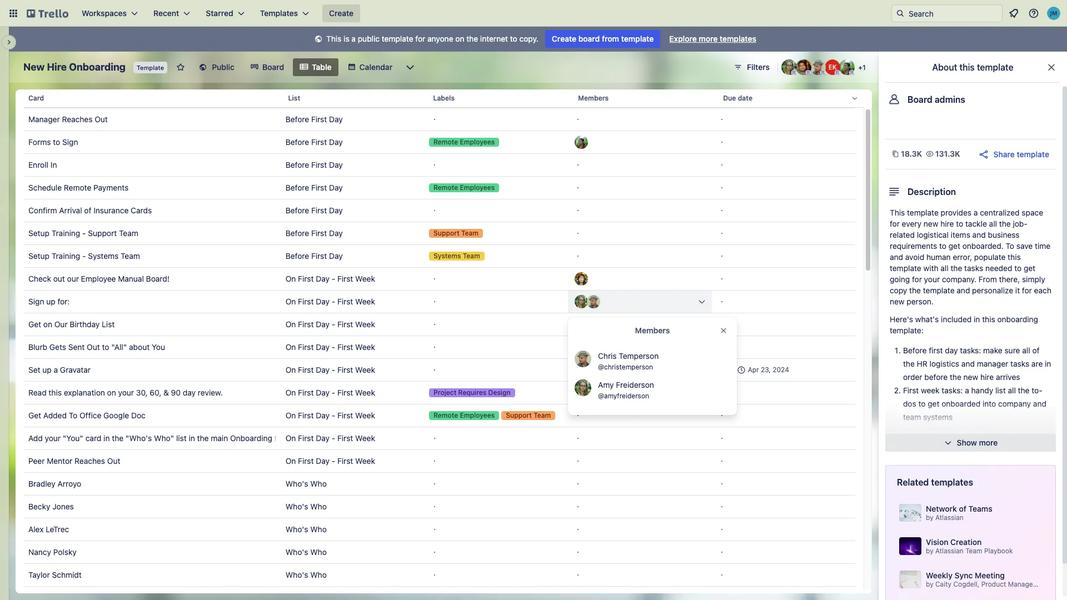 Task type: vqa. For each thing, say whether or not it's contained in the screenshot.
fifth Who's Who from the top
yes



Task type: describe. For each thing, give the bounding box(es) containing it.
this is a public template for anyone on the internet to copy.
[[326, 34, 539, 43]]

sm image
[[313, 34, 324, 45]]

apr
[[748, 366, 759, 374]]

up for a
[[42, 365, 52, 375]]

template up person.
[[924, 286, 955, 295]]

tasks inside before first day tasks: make sure all of the hr logistics and manager tasks are in order before the new hire arrives first week tasks: a handy list all the to- dos to get onboarded into company and team systems who's who list: help the newbie orient themselves and learn all about the key people they'll encounter at work
[[1011, 359, 1030, 369]]

1 horizontal spatial color: orange, title: "support team" element
[[502, 412, 556, 420]]

systems
[[924, 413, 953, 422]]

create for create board from template
[[552, 34, 577, 43]]

for inside row
[[275, 434, 285, 443]]

to-
[[1032, 386, 1043, 395]]

template up going
[[890, 264, 922, 273]]

row containing set up a gravatar
[[24, 359, 856, 382]]

0 vertical spatial new
[[924, 219, 939, 229]]

arrives
[[997, 373, 1021, 382]]

2 horizontal spatial get
[[1024, 264, 1036, 273]]

peer
[[28, 457, 45, 466]]

this inside this template provides a centralized space for every new hire to tackle all the job- related logistical items and business requirements to get onboarded. to save time and avoid human error, populate this template with all the tasks needed to get going for your company. from there, simply copy the template and personalize it for each new person.
[[1008, 252, 1021, 262]]

create board from template
[[552, 34, 654, 43]]

employees for schedule remote payments
[[460, 184, 495, 192]]

"who's
[[126, 434, 152, 443]]

23,
[[761, 366, 771, 374]]

our
[[54, 320, 68, 329]]

the up show more
[[979, 426, 990, 435]]

table
[[312, 62, 332, 72]]

order
[[904, 373, 923, 382]]

on for to
[[286, 343, 296, 352]]

out for sent
[[87, 343, 100, 352]]

calendar
[[360, 62, 393, 72]]

the left "who's
[[112, 434, 124, 443]]

date
[[738, 94, 753, 102]]

needed
[[986, 264, 1013, 273]]

main
[[211, 434, 228, 443]]

to inside before first day tasks: make sure all of the hr logistics and manager tasks are in order before the new hire arrives first week tasks: a handy list all the to- dos to get onboarded into company and team systems who's who list: help the newbie orient themselves and learn all about the key people they'll encounter at work
[[919, 399, 926, 409]]

day for setup training - systems team
[[329, 251, 343, 261]]

on first day - first week for your
[[286, 388, 375, 398]]

encounter
[[954, 453, 990, 462]]

who's for becky jones
[[286, 502, 308, 512]]

who's for bradley arroyo
[[286, 479, 308, 489]]

remote employees for get added to office google doc
[[434, 412, 495, 420]]

- for check out our employee manual board!
[[332, 274, 335, 284]]

this for this template provides a centralized space for every new hire to tackle all the job- related logistical items and business requirements to get onboarded. to save time and avoid human error, populate this template with all the tasks needed to get going for your company. from there, simply copy the template and personalize it for each new person.
[[890, 208, 905, 217]]

list inside row
[[176, 434, 187, 443]]

hire inside before first day tasks: make sure all of the hr logistics and manager tasks are in order before the new hire arrives first week tasks: a handy list all the to- dos to get onboarded into company and team systems who's who list: help the newbie orient themselves and learn all about the key people they'll encounter at work
[[981, 373, 994, 382]]

sign inside forms to sign link
[[62, 137, 78, 147]]

get inside before first day tasks: make sure all of the hr logistics and manager tasks are in order before the new hire arrives first week tasks: a handy list all the to- dos to get onboarded into company and team systems who's who list: help the newbie orient themselves and learn all about the key people they'll encounter at work
[[928, 399, 940, 409]]

remote for get added to office google doc
[[434, 412, 458, 420]]

board for board
[[262, 62, 284, 72]]

primary element
[[0, 0, 1068, 27]]

read this explanation on your 30, 60, & 90 day review.
[[28, 388, 223, 398]]

2 on from the top
[[286, 297, 296, 306]]

items
[[951, 230, 971, 240]]

office
[[80, 411, 101, 420]]

1 horizontal spatial amy freiderson (amyfreiderson) image
[[782, 60, 797, 75]]

1 horizontal spatial templates
[[932, 478, 974, 488]]

row containing becky jones
[[24, 495, 856, 519]]

who for arroyo
[[310, 479, 327, 489]]

2024
[[773, 366, 790, 374]]

who's who for bradley arroyo
[[286, 479, 327, 489]]

23 row from the top
[[24, 587, 856, 601]]

the left key
[[1015, 439, 1027, 449]]

row containing add your "you" card in the "who's who" list in the main onboarding for new hires trello board
[[24, 427, 856, 450]]

team down project requires design button
[[534, 412, 551, 420]]

in inside here's what's included in this onboarding template:
[[974, 315, 981, 324]]

our
[[67, 274, 79, 284]]

create for create
[[329, 8, 354, 18]]

first inside before first day tasks: make sure all of the hr logistics and manager tasks are in order before the new hire arrives first week tasks: a handy list all the to- dos to get onboarded into company and team systems who's who list: help the newbie orient themselves and learn all about the key people they'll encounter at work
[[904, 386, 919, 395]]

they'll
[[930, 453, 952, 462]]

- for add your "you" card in the "who's who" list in the main onboarding for new hires trello board
[[332, 434, 335, 443]]

and left avoid
[[890, 252, 904, 262]]

template right public
[[382, 34, 414, 43]]

what's
[[916, 315, 939, 324]]

to up items
[[957, 219, 964, 229]]

template up every
[[908, 208, 939, 217]]

and down list:
[[947, 439, 960, 449]]

the down the logistics
[[950, 373, 962, 382]]

team inside button
[[462, 229, 479, 237]]

blurb gets sent out to "all" about you
[[28, 343, 165, 352]]

0 horizontal spatial new
[[890, 297, 905, 306]]

row containing get on our birthday list
[[24, 313, 856, 336]]

@amyfreiderson
[[598, 392, 649, 400]]

alex letrec link
[[28, 519, 277, 541]]

tasks inside this template provides a centralized space for every new hire to tackle all the job- related logistical items and business requirements to get onboarded. to save time and avoid human error, populate this template with all the tasks needed to get going for your company. from there, simply copy the template and personalize it for each new person.
[[965, 264, 984, 273]]

before first day for schedule remote payments
[[286, 183, 343, 192]]

week for in
[[355, 434, 375, 443]]

explore more templates link
[[663, 30, 763, 48]]

handy
[[972, 386, 994, 395]]

internet
[[480, 34, 508, 43]]

the left internet
[[467, 34, 478, 43]]

by for weekly sync meeting
[[926, 581, 934, 589]]

about inside before first day tasks: make sure all of the hr logistics and manager tasks are in order before the new hire arrives first week tasks: a handy list all the to- dos to get onboarded into company and team systems who's who list: help the newbie orient themselves and learn all about the key people they'll encounter at work
[[992, 439, 1013, 449]]

jeremy miller (jeremymiller198) image
[[1048, 7, 1061, 20]]

to inside row
[[69, 411, 77, 420]]

public
[[358, 34, 380, 43]]

close popover image
[[720, 326, 728, 335]]

a right is
[[352, 34, 356, 43]]

the up person.
[[910, 286, 921, 295]]

sent
[[68, 343, 85, 352]]

and down tackle
[[973, 230, 986, 240]]

in right card
[[104, 434, 110, 443]]

add your "you" card in the "who's who" list in the main onboarding for new hires trello board link
[[28, 428, 369, 450]]

1 horizontal spatial priscilla parjet (priscillaparjet) image
[[840, 60, 855, 75]]

to up the human
[[940, 241, 947, 251]]

get added to office google doc link
[[28, 405, 277, 427]]

9 on first day - first week from the top
[[286, 457, 375, 466]]

0 horizontal spatial list
[[102, 320, 115, 329]]

peer mentor reaches out link
[[28, 450, 277, 473]]

show more
[[957, 438, 998, 448]]

to right forms
[[53, 137, 60, 147]]

back to home image
[[27, 4, 68, 22]]

chris temperson (christemperson) image
[[587, 295, 601, 309]]

teams
[[969, 504, 993, 514]]

is
[[344, 34, 350, 43]]

more for show
[[980, 438, 998, 448]]

0 horizontal spatial priscilla parjet (priscillaparjet) image
[[575, 136, 589, 149]]

trello inside weekly sync meeting by caity cogdell, product manager @ trello
[[1046, 581, 1063, 589]]

get on our birthday list link
[[28, 314, 277, 336]]

who's for nancy polsky
[[286, 548, 308, 557]]

setup training - support team
[[28, 229, 138, 238]]

on first day - first week for to
[[286, 343, 375, 352]]

your inside read this explanation on your 30, 60, & 90 day review. "link"
[[118, 388, 134, 398]]

get for get on our birthday list
[[28, 320, 41, 329]]

weekly
[[926, 571, 953, 581]]

related templates
[[898, 478, 974, 488]]

project requires design
[[434, 389, 511, 397]]

card
[[85, 434, 101, 443]]

row containing read this explanation on your 30, 60, & 90 day review.
[[24, 381, 856, 405]]

before for enroll in
[[286, 160, 309, 170]]

employees for get added to office google doc
[[460, 412, 495, 420]]

to left copy. in the top of the page
[[510, 34, 518, 43]]

on first day - first week for manual
[[286, 274, 375, 284]]

confirm
[[28, 206, 57, 215]]

remote employees button for forms to sign
[[425, 131, 569, 153]]

make
[[984, 346, 1003, 355]]

before for setup training - systems team
[[286, 251, 309, 261]]

product
[[982, 581, 1007, 589]]

starred
[[206, 8, 233, 18]]

and down company.
[[957, 286, 971, 295]]

share
[[994, 149, 1015, 159]]

0 vertical spatial on
[[456, 34, 465, 43]]

this inside here's what's included in this onboarding template:
[[983, 315, 996, 324]]

day for get added to office google doc
[[316, 411, 330, 420]]

remote for forms to sign
[[434, 138, 458, 146]]

1 vertical spatial support team
[[506, 412, 551, 420]]

weekly sync meeting by caity cogdell, product manager @ trello
[[926, 571, 1063, 589]]

sign up for: link
[[28, 291, 277, 313]]

this for this is a public template for anyone on the internet to copy.
[[326, 34, 342, 43]]

on for manual
[[286, 274, 296, 284]]

amy freiderson (amyfreiderson) image
[[575, 295, 589, 309]]

1 horizontal spatial get
[[949, 241, 961, 251]]

sure
[[1005, 346, 1021, 355]]

nancy polsky link
[[28, 542, 277, 564]]

copy.
[[520, 34, 539, 43]]

before first day for setup training - support team
[[286, 229, 343, 238]]

team inside "element"
[[463, 252, 480, 260]]

day for manager reaches out
[[329, 115, 343, 124]]

systems team
[[434, 252, 480, 260]]

team down cards
[[119, 229, 138, 238]]

up for for:
[[46, 297, 55, 306]]

2 this member is an admin of this workspace. image from the left
[[821, 70, 826, 75]]

color: green, title: "remote employees" element for forms to sign
[[429, 138, 499, 147]]

network
[[926, 504, 957, 514]]

schedule remote payments
[[28, 183, 129, 192]]

due date
[[724, 94, 753, 102]]

before for forms to sign
[[286, 137, 309, 147]]

it
[[1016, 286, 1021, 295]]

key
[[1029, 439, 1041, 449]]

0 horizontal spatial amy freiderson (amyfreiderson) image
[[575, 380, 592, 396]]

add
[[28, 434, 43, 443]]

- for sign up for:
[[332, 297, 335, 306]]

template inside button
[[1017, 149, 1050, 159]]

day for get on our birthday list
[[316, 320, 330, 329]]

priscilla parjet (priscillaparjet) image
[[575, 318, 589, 331]]

this member is an admin of this workspace. image
[[792, 70, 797, 75]]

new inside before first day tasks: make sure all of the hr logistics and manager tasks are in order before the new hire arrives first week tasks: a handy list all the to- dos to get onboarded into company and team systems who's who list: help the newbie orient themselves and learn all about the key people they'll encounter at work
[[964, 373, 979, 382]]

tackle
[[966, 219, 988, 229]]

on inside get on our birthday list link
[[43, 320, 52, 329]]

all down the human
[[941, 264, 949, 273]]

for up related
[[890, 219, 900, 229]]

day for enroll in
[[329, 160, 343, 170]]

logistical
[[917, 230, 949, 240]]

before for confirm arrival of insurance cards
[[286, 206, 309, 215]]

0 vertical spatial tasks:
[[961, 346, 982, 355]]

who's who for becky jones
[[286, 502, 327, 512]]

in
[[51, 160, 57, 170]]

provides
[[941, 208, 972, 217]]

work
[[1002, 453, 1019, 462]]

for right going
[[913, 275, 923, 284]]

new inside row
[[287, 434, 303, 443]]

day for set up a gravatar
[[316, 365, 330, 375]]

payments
[[94, 183, 129, 192]]

- for peer mentor reaches out
[[332, 457, 335, 466]]

simply
[[1023, 275, 1046, 284]]

systems team button
[[425, 245, 569, 267]]

set up a gravatar link
[[28, 359, 277, 381]]

90
[[171, 388, 181, 398]]

1 horizontal spatial chris temperson (christemperson) image
[[811, 60, 826, 75]]

get added to office google doc
[[28, 411, 146, 420]]

onboarded
[[942, 399, 981, 409]]

@
[[1038, 581, 1044, 589]]

share template button
[[978, 148, 1050, 160]]

day for confirm arrival of insurance cards
[[329, 206, 343, 215]]

table containing manager reaches out
[[16, 85, 873, 601]]

before for setup training - support team
[[286, 229, 309, 238]]

onboarding inside "text field"
[[69, 61, 126, 73]]

2 horizontal spatial support
[[506, 412, 532, 420]]

a inside this template provides a centralized space for every new hire to tackle all the job- related logistical items and business requirements to get onboarded. to save time and avoid human error, populate this template with all the tasks needed to get going for your company. from there, simply copy the template and personalize it for each new person.
[[974, 208, 978, 217]]

who for jones
[[310, 502, 327, 512]]

9 on from the top
[[286, 457, 296, 466]]

check out our employee manual board!
[[28, 274, 170, 284]]

copy
[[890, 286, 908, 295]]

hire inside this template provides a centralized space for every new hire to tackle all the job- related logistical items and business requirements to get onboarded. to save time and avoid human error, populate this template with all the tasks needed to get going for your company. from there, simply copy the template and personalize it for each new person.
[[941, 219, 955, 229]]

remote employees button for schedule remote payments
[[425, 177, 569, 199]]

nancy
[[28, 548, 51, 557]]

and right the logistics
[[962, 359, 975, 369]]

atlassian inside the vision creation by atlassian team playbook
[[936, 547, 964, 555]]

18.3k
[[901, 149, 923, 158]]

your inside this template provides a centralized space for every new hire to tackle all the job- related logistical items and business requirements to get onboarded. to save time and avoid human error, populate this template with all the tasks needed to get going for your company. from there, simply copy the template and personalize it for each new person.
[[925, 275, 940, 284]]

and down to-
[[1034, 399, 1047, 409]]

row containing schedule remote payments
[[24, 176, 856, 200]]

the left 'main' at the bottom of the page
[[197, 434, 209, 443]]

to up there,
[[1015, 264, 1022, 273]]

0 vertical spatial out
[[95, 115, 108, 124]]

set up a gravatar
[[28, 365, 91, 375]]

search image
[[896, 9, 905, 18]]

0 vertical spatial reaches
[[62, 115, 93, 124]]

- for get added to office google doc
[[332, 411, 335, 420]]

to left "all"
[[102, 343, 109, 352]]

onboarding
[[998, 315, 1039, 324]]

template:
[[890, 326, 924, 335]]

the left to-
[[1019, 386, 1030, 395]]

sign inside sign up for: "link"
[[28, 297, 44, 306]]

all down centralized
[[990, 219, 998, 229]]

new inside "text field"
[[23, 61, 45, 73]]

taylor schmidt link
[[28, 564, 277, 587]]

about inside row
[[129, 343, 150, 352]]

1 this member is an admin of this workspace. image from the left
[[806, 70, 811, 75]]

project
[[434, 389, 457, 397]]

by for network of teams
[[926, 514, 934, 522]]

1 vertical spatial chris temperson (christemperson) image
[[575, 351, 592, 368]]

1 vertical spatial tasks:
[[942, 386, 963, 395]]

who for polsky
[[310, 548, 327, 557]]

- for get on our birthday list
[[332, 320, 335, 329]]



Task type: locate. For each thing, give the bounding box(es) containing it.
2 remote employees from the top
[[434, 184, 495, 192]]

this member is an admin of this workspace. image
[[806, 70, 811, 75], [821, 70, 826, 75], [835, 70, 840, 75], [850, 70, 855, 75]]

manager inside row
[[28, 115, 60, 124]]

1 vertical spatial sign
[[28, 297, 44, 306]]

by up weekly
[[926, 547, 934, 555]]

2 vertical spatial get
[[928, 399, 940, 409]]

0 vertical spatial board
[[262, 62, 284, 72]]

members inside 'button'
[[578, 94, 609, 102]]

week for google
[[355, 411, 375, 420]]

2 color: green, title: "remote employees" element from the top
[[429, 184, 499, 192]]

a inside row
[[54, 365, 58, 375]]

row containing check out our employee manual board!
[[24, 267, 856, 291]]

row containing taylor schmidt
[[24, 564, 856, 587]]

avoid
[[906, 252, 925, 262]]

of right arrival
[[84, 206, 91, 215]]

to
[[1006, 241, 1015, 251], [69, 411, 77, 420]]

support up systems team
[[434, 229, 460, 237]]

hire up handy
[[981, 373, 994, 382]]

new up handy
[[964, 373, 979, 382]]

templates up filters button
[[720, 34, 757, 43]]

row containing get added to office google doc
[[24, 404, 856, 428]]

cogdell,
[[954, 581, 980, 589]]

color: orange, title: "support team" element up systems team
[[429, 229, 483, 238]]

letrec
[[46, 525, 69, 534]]

0 horizontal spatial sign
[[28, 297, 44, 306]]

1 vertical spatial onboarding
[[230, 434, 272, 443]]

board inside add your "you" card in the "who's who" list in the main onboarding for new hires trello board link
[[347, 434, 369, 443]]

0 horizontal spatial tasks
[[965, 264, 984, 273]]

onboarded.
[[963, 241, 1004, 251]]

row containing confirm arrival of insurance cards
[[24, 199, 856, 222]]

30,
[[136, 388, 148, 398]]

14 row from the top
[[24, 381, 856, 405]]

list inside before first day tasks: make sure all of the hr logistics and manager tasks are in order before the new hire arrives first week tasks: a handy list all the to- dos to get onboarded into company and team systems who's who list: help the newbie orient themselves and learn all about the key people they'll encounter at work
[[996, 386, 1006, 395]]

day for blurb gets sent out to "all" about you
[[316, 343, 330, 352]]

hires
[[305, 434, 323, 443]]

remote employees for schedule remote payments
[[434, 184, 495, 192]]

who's who for taylor schmidt
[[286, 571, 327, 580]]

0 vertical spatial chris temperson (christemperson) image
[[811, 60, 826, 75]]

samantha pivlot (samanthapivlot) image
[[575, 272, 589, 286]]

- for blurb gets sent out to "all" about you
[[332, 343, 335, 352]]

workspaces
[[82, 8, 127, 18]]

chris temperson (christemperson) image left chris
[[575, 351, 592, 368]]

8 week from the top
[[355, 434, 375, 443]]

public button
[[192, 58, 241, 76]]

1 horizontal spatial about
[[992, 439, 1013, 449]]

0 vertical spatial training
[[52, 229, 80, 238]]

1 get from the top
[[28, 320, 41, 329]]

4 week from the top
[[355, 343, 375, 352]]

atlassian
[[936, 514, 964, 522], [936, 547, 964, 555]]

1 vertical spatial hire
[[981, 373, 994, 382]]

6 row from the top
[[24, 199, 856, 222]]

a
[[352, 34, 356, 43], [974, 208, 978, 217], [54, 365, 58, 375], [966, 386, 970, 395]]

schedule
[[28, 183, 62, 192]]

60,
[[150, 388, 161, 398]]

row containing bradley arroyo
[[24, 473, 856, 496]]

manager inside weekly sync meeting by caity cogdell, product manager @ trello
[[1009, 581, 1036, 589]]

"all"
[[111, 343, 127, 352]]

1 horizontal spatial manager
[[1009, 581, 1036, 589]]

5 on first day - first week from the top
[[286, 365, 375, 375]]

confirm arrival of insurance cards
[[28, 206, 152, 215]]

manager reaches out
[[28, 115, 108, 124]]

remote employees for forms to sign
[[434, 138, 495, 146]]

day for schedule remote payments
[[329, 183, 343, 192]]

color: orange, title: "support team" element
[[429, 229, 483, 238], [502, 412, 556, 420]]

all right 'sure'
[[1023, 346, 1031, 355]]

table
[[16, 85, 873, 601]]

0 horizontal spatial create
[[329, 8, 354, 18]]

1 horizontal spatial tasks
[[1011, 359, 1030, 369]]

forms to sign link
[[28, 131, 277, 153]]

before inside before first day tasks: make sure all of the hr logistics and manager tasks are in order before the new hire arrives first week tasks: a handy list all the to- dos to get onboarded into company and team systems who's who list: help the newbie orient themselves and learn all about the key people they'll encounter at work
[[904, 346, 927, 355]]

onboarding right hire
[[69, 61, 126, 73]]

trello right hires
[[326, 434, 345, 443]]

before first day for enroll in
[[286, 160, 343, 170]]

week for to
[[355, 343, 375, 352]]

the up business on the top right of the page
[[1000, 219, 1011, 229]]

0 horizontal spatial get
[[928, 399, 940, 409]]

1 vertical spatial templates
[[932, 478, 974, 488]]

this left onboarding
[[983, 315, 996, 324]]

on for your
[[286, 388, 296, 398]]

up inside "link"
[[46, 297, 55, 306]]

support team inside support team button
[[434, 229, 479, 237]]

+ 1
[[859, 63, 866, 72]]

1 horizontal spatial trello
[[1046, 581, 1063, 589]]

7 row from the top
[[24, 222, 856, 245]]

tasks:
[[961, 346, 982, 355], [942, 386, 963, 395]]

2 vertical spatial remote employees
[[434, 412, 495, 420]]

taylor
[[28, 571, 50, 580]]

0 vertical spatial more
[[699, 34, 718, 43]]

1 horizontal spatial day
[[946, 346, 958, 355]]

before first day for setup training - systems team
[[286, 251, 343, 261]]

vision creation by atlassian team playbook
[[926, 538, 1014, 555]]

a up tackle
[[974, 208, 978, 217]]

templates down they'll
[[932, 478, 974, 488]]

amy freiderson (amyfreiderson) image right filters
[[782, 60, 797, 75]]

4 on from the top
[[286, 343, 296, 352]]

alex
[[28, 525, 44, 534]]

reaches down card
[[75, 457, 105, 466]]

sign down check
[[28, 297, 44, 306]]

week for your
[[355, 388, 375, 398]]

1 vertical spatial remote employees button
[[425, 177, 569, 199]]

2 horizontal spatial on
[[456, 34, 465, 43]]

who's for alex letrec
[[286, 525, 308, 534]]

0 vertical spatial employees
[[460, 138, 495, 146]]

0 horizontal spatial hire
[[941, 219, 955, 229]]

bradley
[[28, 479, 56, 489]]

atlassian up vision
[[936, 514, 964, 522]]

2 who's who from the top
[[286, 502, 327, 512]]

chris temperson (christemperson) image
[[811, 60, 826, 75], [575, 351, 592, 368]]

0 vertical spatial up
[[46, 297, 55, 306]]

get for get added to office google doc
[[28, 411, 41, 420]]

sign down manager reaches out
[[62, 137, 78, 147]]

6 on from the top
[[286, 388, 296, 398]]

board for board admins
[[908, 95, 933, 105]]

1 remote employees from the top
[[434, 138, 495, 146]]

1 vertical spatial list
[[102, 320, 115, 329]]

board left admins
[[908, 95, 933, 105]]

centralized
[[981, 208, 1020, 217]]

1 week from the top
[[355, 274, 375, 284]]

- for set up a gravatar
[[332, 365, 335, 375]]

16 row from the top
[[24, 427, 856, 450]]

your left 30,
[[118, 388, 134, 398]]

day for setup training - support team
[[329, 229, 343, 238]]

for left hires
[[275, 434, 285, 443]]

template right share
[[1017, 149, 1050, 159]]

1 horizontal spatial members
[[635, 326, 670, 335]]

setup down confirm
[[28, 229, 49, 238]]

of inside network of teams by atlassian
[[960, 504, 967, 514]]

list down the arrives at the right bottom
[[996, 386, 1006, 395]]

7 on from the top
[[286, 411, 296, 420]]

set
[[28, 365, 40, 375]]

employees down labels button
[[460, 138, 495, 146]]

2 horizontal spatial of
[[1033, 346, 1040, 355]]

on left the our on the bottom
[[43, 320, 52, 329]]

1 horizontal spatial more
[[980, 438, 998, 448]]

1 vertical spatial reaches
[[75, 457, 105, 466]]

color: yellow, title: "systems team" element
[[429, 252, 485, 261]]

list right birthday
[[102, 320, 115, 329]]

manager reaches out link
[[28, 108, 277, 131]]

color: orange, title: "support team" element inside support team button
[[429, 229, 483, 238]]

color: green, title: "remote employees" element for schedule remote payments
[[429, 184, 499, 192]]

1 vertical spatial out
[[87, 343, 100, 352]]

to left "office"
[[69, 411, 77, 420]]

1 vertical spatial new
[[890, 297, 905, 306]]

row
[[24, 85, 864, 112], [24, 108, 856, 131], [24, 131, 856, 154], [24, 153, 856, 177], [24, 176, 856, 200], [24, 199, 856, 222], [24, 222, 856, 245], [24, 245, 856, 268], [24, 267, 856, 291], [24, 290, 856, 314], [24, 313, 856, 336], [24, 336, 856, 359], [24, 359, 856, 382], [24, 381, 856, 405], [24, 404, 856, 428], [24, 427, 856, 450], [24, 450, 856, 473], [24, 473, 856, 496], [24, 495, 856, 519], [24, 518, 856, 542], [24, 541, 856, 564], [24, 564, 856, 587], [24, 587, 856, 601]]

0 vertical spatial templates
[[720, 34, 757, 43]]

onboarding inside row
[[230, 434, 272, 443]]

amy freiderson @amyfreiderson
[[598, 380, 654, 400]]

taylor schmidt
[[28, 571, 82, 580]]

4 on first day - first week from the top
[[286, 343, 375, 352]]

before first day for confirm arrival of insurance cards
[[286, 206, 343, 215]]

row containing nancy polsky
[[24, 541, 856, 564]]

3 who's who from the top
[[286, 525, 327, 534]]

this inside read this explanation on your 30, 60, & 90 day review. "link"
[[49, 388, 62, 398]]

before first day for manager reaches out
[[286, 115, 343, 124]]

1 horizontal spatial your
[[118, 388, 134, 398]]

employee
[[81, 274, 116, 284]]

7 week from the top
[[355, 411, 375, 420]]

on first day - first week for list
[[286, 320, 375, 329]]

5 before first day from the top
[[286, 206, 343, 215]]

9 row from the top
[[24, 267, 856, 291]]

template right from
[[622, 34, 654, 43]]

5 who's from the top
[[286, 571, 308, 580]]

1 vertical spatial atlassian
[[936, 547, 964, 555]]

15 row from the top
[[24, 404, 856, 428]]

1 horizontal spatial on
[[107, 388, 116, 398]]

2 before first day from the top
[[286, 137, 343, 147]]

3 this member is an admin of this workspace. image from the left
[[835, 70, 840, 75]]

get
[[28, 320, 41, 329], [28, 411, 41, 420]]

in inside before first day tasks: make sure all of the hr logistics and manager tasks are in order before the new hire arrives first week tasks: a handy list all the to- dos to get onboarded into company and team systems who's who list: help the newbie orient themselves and learn all about the key people they'll encounter at work
[[1046, 359, 1052, 369]]

1 horizontal spatial list
[[288, 94, 300, 102]]

0 horizontal spatial support
[[88, 229, 117, 238]]

2 training from the top
[[52, 251, 80, 261]]

3 on first day - first week from the top
[[286, 320, 375, 329]]

template
[[137, 64, 164, 71]]

get left "added"
[[28, 411, 41, 420]]

on
[[286, 274, 296, 284], [286, 297, 296, 306], [286, 320, 296, 329], [286, 343, 296, 352], [286, 365, 296, 375], [286, 388, 296, 398], [286, 411, 296, 420], [286, 434, 296, 443], [286, 457, 296, 466]]

andre gorte (andregorte) image
[[796, 60, 812, 75]]

1 color: green, title: "remote employees" element from the top
[[429, 138, 499, 147]]

by up vision
[[926, 514, 934, 522]]

atlassian inside network of teams by atlassian
[[936, 514, 964, 522]]

your down with
[[925, 275, 940, 284]]

8 on from the top
[[286, 434, 296, 443]]

day inside "link"
[[183, 388, 196, 398]]

onboarding right 'main' at the bottom of the page
[[230, 434, 272, 443]]

row containing enroll in
[[24, 153, 856, 177]]

hr
[[917, 359, 928, 369]]

2 row from the top
[[24, 108, 856, 131]]

before for schedule remote payments
[[286, 183, 309, 192]]

on inside read this explanation on your 30, 60, & 90 day review. "link"
[[107, 388, 116, 398]]

1 horizontal spatial create
[[552, 34, 577, 43]]

open information menu image
[[1029, 8, 1040, 19]]

1 on from the top
[[286, 274, 296, 284]]

before
[[925, 373, 948, 382]]

on for google
[[286, 411, 296, 420]]

Search field
[[905, 5, 1003, 22]]

2 vertical spatial by
[[926, 581, 934, 589]]

on first day - first week for google
[[286, 411, 375, 420]]

0 vertical spatial remote employees
[[434, 138, 495, 146]]

this right about
[[960, 62, 975, 72]]

2 week from the top
[[355, 297, 375, 306]]

row containing card
[[24, 85, 864, 112]]

2 remote employees button from the top
[[425, 177, 569, 199]]

setup for setup training - systems team
[[28, 251, 49, 261]]

show
[[957, 438, 978, 448]]

human
[[927, 252, 951, 262]]

support team button
[[425, 222, 569, 245]]

18 row from the top
[[24, 473, 856, 496]]

the left hr
[[904, 359, 915, 369]]

of up are
[[1033, 346, 1040, 355]]

1 horizontal spatial hire
[[981, 373, 994, 382]]

support down the design
[[506, 412, 532, 420]]

1 vertical spatial manager
[[1009, 581, 1036, 589]]

0 horizontal spatial templates
[[720, 34, 757, 43]]

1 setup from the top
[[28, 229, 49, 238]]

into
[[983, 399, 997, 409]]

training for support
[[52, 229, 80, 238]]

before first day
[[286, 115, 343, 124], [286, 137, 343, 147], [286, 160, 343, 170], [286, 183, 343, 192], [286, 206, 343, 215], [286, 229, 343, 238], [286, 251, 343, 261]]

check out our employee manual board! link
[[28, 268, 277, 290]]

row containing alex letrec
[[24, 518, 856, 542]]

day for read this explanation on your 30, 60, & 90 day review.
[[316, 388, 330, 398]]

systems up check out our employee manual board!
[[88, 251, 119, 261]]

who for letrec
[[310, 525, 327, 534]]

remote for schedule remote payments
[[434, 184, 458, 192]]

row containing manager reaches out
[[24, 108, 856, 131]]

tasks down 'sure'
[[1011, 359, 1030, 369]]

1 by from the top
[[926, 514, 934, 522]]

1 who's who from the top
[[286, 479, 327, 489]]

0 vertical spatial support team
[[434, 229, 479, 237]]

0 horizontal spatial chris temperson (christemperson) image
[[575, 351, 592, 368]]

7 on first day - first week from the top
[[286, 411, 375, 420]]

0 horizontal spatial to
[[69, 411, 77, 420]]

in left 'main' at the bottom of the page
[[189, 434, 195, 443]]

8 on first day - first week from the top
[[286, 434, 375, 443]]

on for in
[[286, 434, 296, 443]]

more up at
[[980, 438, 998, 448]]

13 row from the top
[[24, 359, 856, 382]]

support team down the design
[[506, 412, 551, 420]]

create inside button
[[329, 8, 354, 18]]

before first day for forms to sign
[[286, 137, 343, 147]]

+
[[859, 63, 863, 72]]

day inside before first day tasks: make sure all of the hr logistics and manager tasks are in order before the new hire arrives first week tasks: a handy list all the to- dos to get onboarded into company and team systems who's who list: help the newbie orient themselves and learn all about the key people they'll encounter at work
[[946, 346, 958, 355]]

this up every
[[890, 208, 905, 217]]

4 who's from the top
[[286, 548, 308, 557]]

team up manual
[[121, 251, 140, 261]]

space
[[1022, 208, 1044, 217]]

2 employees from the top
[[460, 184, 495, 192]]

1 vertical spatial training
[[52, 251, 80, 261]]

0 vertical spatial priscilla parjet (priscillaparjet) image
[[840, 60, 855, 75]]

0 vertical spatial new
[[23, 61, 45, 73]]

color: purple, title: "project requires design" element
[[429, 389, 515, 398]]

all right learn
[[982, 439, 990, 449]]

support
[[88, 229, 117, 238], [434, 229, 460, 237], [506, 412, 532, 420]]

day for check out our employee manual board!
[[316, 274, 330, 284]]

row containing setup training - systems team
[[24, 245, 856, 268]]

team left playbook
[[966, 547, 983, 555]]

more
[[699, 34, 718, 43], [980, 438, 998, 448]]

about down newbie
[[992, 439, 1013, 449]]

1 vertical spatial trello
[[1046, 581, 1063, 589]]

support down insurance
[[88, 229, 117, 238]]

row containing setup training - support team
[[24, 222, 856, 245]]

1 vertical spatial color: orange, title: "support team" element
[[502, 412, 556, 420]]

there,
[[1000, 275, 1021, 284]]

more right explore
[[699, 34, 718, 43]]

8 row from the top
[[24, 245, 856, 268]]

list right who"
[[176, 434, 187, 443]]

0 horizontal spatial trello
[[326, 434, 345, 443]]

5 week from the top
[[355, 365, 375, 375]]

in right included
[[974, 315, 981, 324]]

by inside network of teams by atlassian
[[926, 514, 934, 522]]

cell
[[569, 291, 712, 313]]

1 horizontal spatial support
[[434, 229, 460, 237]]

forms
[[28, 137, 51, 147]]

9 week from the top
[[355, 457, 375, 466]]

11 row from the top
[[24, 313, 856, 336]]

atlassian up weekly
[[936, 547, 964, 555]]

more for explore
[[699, 34, 718, 43]]

0 horizontal spatial about
[[129, 343, 150, 352]]

team up systems team
[[462, 229, 479, 237]]

3 week from the top
[[355, 320, 375, 329]]

by inside weekly sync meeting by caity cogdell, product manager @ trello
[[926, 581, 934, 589]]

22 row from the top
[[24, 564, 856, 587]]

day for peer mentor reaches out
[[316, 457, 330, 466]]

who's who for nancy polsky
[[286, 548, 327, 557]]

list down table link
[[288, 94, 300, 102]]

in right are
[[1046, 359, 1052, 369]]

creation
[[951, 538, 982, 547]]

6 week from the top
[[355, 388, 375, 398]]

out for reaches
[[107, 457, 120, 466]]

more inside button
[[980, 438, 998, 448]]

0 vertical spatial list
[[996, 386, 1006, 395]]

the up company.
[[951, 264, 963, 273]]

for
[[416, 34, 426, 43], [890, 219, 900, 229], [913, 275, 923, 284], [1023, 286, 1033, 295], [275, 434, 285, 443]]

board right hires
[[347, 434, 369, 443]]

1 vertical spatial members
[[635, 326, 670, 335]]

4 this member is an admin of this workspace. image from the left
[[850, 70, 855, 75]]

0 vertical spatial sign
[[62, 137, 78, 147]]

training down arrival
[[52, 229, 80, 238]]

2 by from the top
[[926, 547, 934, 555]]

1 vertical spatial get
[[1024, 264, 1036, 273]]

1 who's from the top
[[286, 479, 308, 489]]

4 who's who from the top
[[286, 548, 327, 557]]

1 employees from the top
[[460, 138, 495, 146]]

cell inside row
[[569, 291, 712, 313]]

peer mentor reaches out
[[28, 457, 120, 466]]

for left anyone
[[416, 34, 426, 43]]

0 vertical spatial trello
[[326, 434, 345, 443]]

day for add your "you" card in the "who's who" list in the main onboarding for new hires trello board
[[316, 434, 330, 443]]

20 row from the top
[[24, 518, 856, 542]]

0 vertical spatial to
[[1006, 241, 1015, 251]]

this inside this template provides a centralized space for every new hire to tackle all the job- related logistical items and business requirements to get onboarded. to save time and avoid human error, populate this template with all the tasks needed to get going for your company. from there, simply copy the template and personalize it for each new person.
[[890, 208, 905, 217]]

1 horizontal spatial this
[[890, 208, 905, 217]]

0 vertical spatial hire
[[941, 219, 955, 229]]

employees up support team button
[[460, 184, 495, 192]]

a inside before first day tasks: make sure all of the hr logistics and manager tasks are in order before the new hire arrives first week tasks: a handy list all the to- dos to get onboarded into company and team systems who's who list: help the newbie orient themselves and learn all about the key people they'll encounter at work
[[966, 386, 970, 395]]

1 vertical spatial get
[[28, 411, 41, 420]]

0 horizontal spatial list
[[176, 434, 187, 443]]

21 row from the top
[[24, 541, 856, 564]]

0 vertical spatial members
[[578, 94, 609, 102]]

on for list
[[286, 320, 296, 329]]

2 setup from the top
[[28, 251, 49, 261]]

hire down provides at the right of the page
[[941, 219, 955, 229]]

2 vertical spatial employees
[[460, 412, 495, 420]]

template
[[382, 34, 414, 43], [622, 34, 654, 43], [977, 62, 1014, 72], [1017, 149, 1050, 159], [908, 208, 939, 217], [890, 264, 922, 273], [924, 286, 955, 295]]

of inside before first day tasks: make sure all of the hr logistics and manager tasks are in order before the new hire arrives first week tasks: a handy list all the to- dos to get onboarded into company and team systems who's who list: help the newbie orient themselves and learn all about the key people they'll encounter at work
[[1033, 346, 1040, 355]]

2 vertical spatial new
[[964, 373, 979, 382]]

star or unstar board image
[[176, 63, 185, 72]]

0 vertical spatial manager
[[28, 115, 60, 124]]

chris
[[598, 351, 617, 361]]

temperson
[[619, 351, 659, 361]]

0 horizontal spatial members
[[578, 94, 609, 102]]

0 vertical spatial setup
[[28, 229, 49, 238]]

1 horizontal spatial support team
[[506, 412, 551, 420]]

every
[[902, 219, 922, 229]]

caity
[[936, 581, 952, 589]]

2 atlassian from the top
[[936, 547, 964, 555]]

7 before first day from the top
[[286, 251, 343, 261]]

row containing peer mentor reaches out
[[24, 450, 856, 473]]

2 horizontal spatial board
[[908, 95, 933, 105]]

color: green, title: "remote employees" element
[[429, 138, 499, 147], [429, 184, 499, 192], [429, 412, 499, 420]]

new
[[924, 219, 939, 229], [890, 297, 905, 306], [964, 373, 979, 382]]

out
[[53, 274, 65, 284]]

for right it
[[1023, 286, 1033, 295]]

employees for forms to sign
[[460, 138, 495, 146]]

list
[[288, 94, 300, 102], [102, 320, 115, 329]]

ellie kulick (elliekulick2) image
[[825, 60, 841, 75]]

0 horizontal spatial of
[[84, 206, 91, 215]]

of inside confirm arrival of insurance cards 'link'
[[84, 206, 91, 215]]

setup for setup training - support team
[[28, 229, 49, 238]]

5 row from the top
[[24, 176, 856, 200]]

3 by from the top
[[926, 581, 934, 589]]

team down support team button
[[463, 252, 480, 260]]

0 notifications image
[[1008, 7, 1021, 20]]

starred button
[[199, 4, 251, 22]]

board inside board link
[[262, 62, 284, 72]]

person.
[[907, 297, 934, 306]]

your inside add your "you" card in the "who's who" list in the main onboarding for new hires trello board link
[[45, 434, 61, 443]]

2 vertical spatial of
[[960, 504, 967, 514]]

newbie
[[993, 426, 1018, 435]]

19 row from the top
[[24, 495, 856, 519]]

templates button
[[253, 4, 316, 22]]

priscilla parjet (priscillaparjet) image
[[840, 60, 855, 75], [575, 136, 589, 149]]

list inside button
[[288, 94, 300, 102]]

week for manual
[[355, 274, 375, 284]]

trello inside row
[[326, 434, 345, 443]]

this left is
[[326, 34, 342, 43]]

systems down support team button
[[434, 252, 461, 260]]

color: green, title: "remote employees" element for get added to office google doc
[[429, 412, 499, 420]]

employees down the color: purple, title: "project requires design" element at the bottom of page
[[460, 412, 495, 420]]

tasks: up onboarded
[[942, 386, 963, 395]]

create button
[[323, 4, 360, 22]]

here's what's included in this onboarding template:
[[890, 315, 1039, 335]]

0 vertical spatial create
[[329, 8, 354, 18]]

5 who's who from the top
[[286, 571, 327, 580]]

team inside the vision creation by atlassian team playbook
[[966, 547, 983, 555]]

who for schmidt
[[310, 571, 327, 580]]

1 vertical spatial amy freiderson (amyfreiderson) image
[[575, 380, 592, 396]]

training for systems
[[52, 251, 80, 261]]

3 remote employees from the top
[[434, 412, 495, 420]]

day for forms to sign
[[329, 137, 343, 147]]

3 before first day from the top
[[286, 160, 343, 170]]

board link
[[244, 58, 291, 76]]

row containing forms to sign
[[24, 131, 856, 154]]

day for sign up for:
[[316, 297, 330, 306]]

before for manager reaches out
[[286, 115, 309, 124]]

for:
[[58, 297, 70, 306]]

row containing sign up for:
[[24, 290, 856, 314]]

to right dos
[[919, 399, 926, 409]]

6 before first day from the top
[[286, 229, 343, 238]]

get down items
[[949, 241, 961, 251]]

10 row from the top
[[24, 290, 856, 314]]

2 get from the top
[[28, 411, 41, 420]]

about left you
[[129, 343, 150, 352]]

1 training from the top
[[52, 229, 80, 238]]

on first day - first week for in
[[286, 434, 375, 443]]

at
[[993, 453, 1000, 462]]

0 horizontal spatial on
[[43, 320, 52, 329]]

before
[[286, 115, 309, 124], [286, 137, 309, 147], [286, 160, 309, 170], [286, 183, 309, 192], [286, 206, 309, 215], [286, 229, 309, 238], [286, 251, 309, 261], [904, 346, 927, 355]]

up right set
[[42, 365, 52, 375]]

row containing blurb gets sent out to "all" about you
[[24, 336, 856, 359]]

filters
[[747, 62, 770, 72]]

systems inside color: yellow, title: "systems team" "element"
[[434, 252, 461, 260]]

2 on first day - first week from the top
[[286, 297, 375, 306]]

1 vertical spatial your
[[118, 388, 134, 398]]

reaches
[[62, 115, 93, 124], [75, 457, 105, 466]]

tasks
[[965, 264, 984, 273], [1011, 359, 1030, 369]]

1 horizontal spatial to
[[1006, 241, 1015, 251]]

1 vertical spatial about
[[992, 439, 1013, 449]]

meeting
[[975, 571, 1005, 581]]

cards
[[131, 206, 152, 215]]

by inside the vision creation by atlassian team playbook
[[926, 547, 934, 555]]

job-
[[1013, 219, 1028, 229]]

- for read this explanation on your 30, 60, & 90 day review.
[[332, 388, 335, 398]]

5 on from the top
[[286, 365, 296, 375]]

business
[[988, 230, 1020, 240]]

manager
[[977, 359, 1009, 369]]

4 before first day from the top
[[286, 183, 343, 192]]

1 horizontal spatial onboarding
[[230, 434, 272, 443]]

new up logistical
[[924, 219, 939, 229]]

week for list
[[355, 320, 375, 329]]

admins
[[935, 95, 966, 105]]

personalize
[[973, 286, 1014, 295]]

1 vertical spatial new
[[287, 434, 303, 443]]

2 vertical spatial your
[[45, 434, 61, 443]]

1 before first day from the top
[[286, 115, 343, 124]]

who's who for alex letrec
[[286, 525, 327, 534]]

dos
[[904, 399, 917, 409]]

3 row from the top
[[24, 131, 856, 154]]

template right about
[[977, 62, 1014, 72]]

week
[[921, 386, 940, 395]]

4 row from the top
[[24, 153, 856, 177]]

2 vertical spatial color: green, title: "remote employees" element
[[429, 412, 499, 420]]

who's for taylor schmidt
[[286, 571, 308, 580]]

get down week
[[928, 399, 940, 409]]

are
[[1032, 359, 1043, 369]]

a left gravatar
[[54, 365, 58, 375]]

2 who's from the top
[[286, 502, 308, 512]]

6 on first day - first week from the top
[[286, 388, 375, 398]]

amy freiderson (amyfreiderson) image left the amy
[[575, 380, 592, 396]]

3 color: green, title: "remote employees" element from the top
[[429, 412, 499, 420]]

1 vertical spatial up
[[42, 365, 52, 375]]

amy freiderson (amyfreiderson) image
[[782, 60, 797, 75], [575, 380, 592, 396]]

0 horizontal spatial your
[[45, 434, 61, 443]]

1 row from the top
[[24, 85, 864, 112]]

3 employees from the top
[[460, 412, 495, 420]]

1 on first day - first week from the top
[[286, 274, 375, 284]]

systems inside setup training - systems team link
[[88, 251, 119, 261]]

day right 90
[[183, 388, 196, 398]]

of left teams
[[960, 504, 967, 514]]

1 horizontal spatial list
[[996, 386, 1006, 395]]

to inside this template provides a centralized space for every new hire to tackle all the job- related logistical items and business requirements to get onboarded. to save time and avoid human error, populate this template with all the tasks needed to get going for your company. from there, simply copy the template and personalize it for each new person.
[[1006, 241, 1015, 251]]

1 remote employees button from the top
[[425, 131, 569, 153]]

3 who's from the top
[[286, 525, 308, 534]]

blurb gets sent out to "all" about you link
[[28, 336, 277, 359]]

1 horizontal spatial systems
[[434, 252, 461, 260]]

customize views image
[[405, 62, 416, 73]]

1 atlassian from the top
[[936, 514, 964, 522]]

1 vertical spatial of
[[1033, 346, 1040, 355]]

new hire onboarding
[[23, 61, 126, 73]]

table link
[[293, 58, 338, 76]]

1 vertical spatial priscilla parjet (priscillaparjet) image
[[575, 136, 589, 149]]

3 on from the top
[[286, 320, 296, 329]]

on up google
[[107, 388, 116, 398]]

reaches up forms to sign
[[62, 115, 93, 124]]

0 vertical spatial of
[[84, 206, 91, 215]]

0 vertical spatial get
[[28, 320, 41, 329]]

who inside before first day tasks: make sure all of the hr logistics and manager tasks are in order before the new hire arrives first week tasks: a handy list all the to- dos to get onboarded into company and team systems who's who list: help the newbie orient themselves and learn all about the key people they'll encounter at work
[[928, 426, 944, 435]]

time
[[1035, 241, 1051, 251]]

mentor
[[47, 457, 72, 466]]

support inside button
[[434, 229, 460, 237]]

color: orange, title: "support team" element down the design
[[502, 412, 556, 420]]

Board name text field
[[18, 58, 131, 76]]

12 row from the top
[[24, 336, 856, 359]]

network of teams by atlassian
[[926, 504, 993, 522]]

all up company
[[1008, 386, 1016, 395]]

17 row from the top
[[24, 450, 856, 473]]



